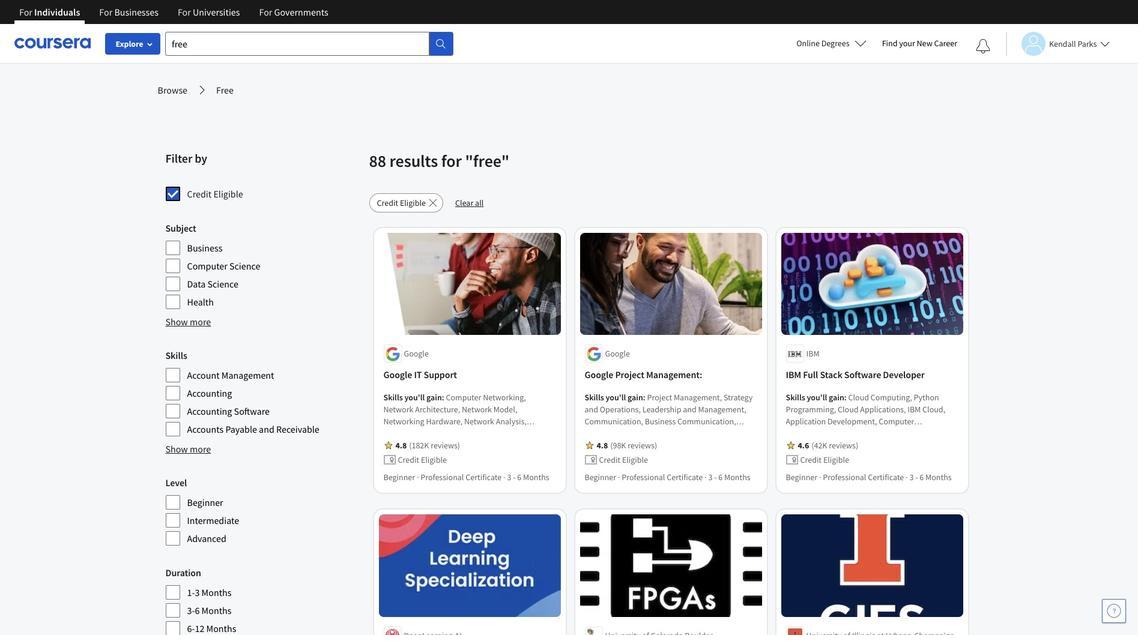 Task type: vqa. For each thing, say whether or not it's contained in the screenshot.
GOOGLE DATA ANALYTICS
no



Task type: describe. For each thing, give the bounding box(es) containing it.
What do you want to learn? text field
[[165, 32, 429, 56]]

accounting software
[[187, 405, 270, 417]]

governments
[[274, 6, 328, 18]]

for individuals
[[19, 6, 80, 18]]

88
[[369, 150, 386, 172]]

3 for ibm full stack software developer
[[910, 472, 914, 483]]

explore button
[[105, 33, 160, 55]]

you'll for full
[[807, 392, 827, 403]]

: for management:
[[643, 392, 645, 403]]

clear all button
[[448, 193, 491, 213]]

results
[[389, 150, 438, 172]]

google project management: link
[[585, 368, 757, 382]]

certificate for google project management:
[[667, 472, 703, 483]]

12
[[195, 623, 204, 635]]

gain for stack
[[829, 392, 844, 403]]

management
[[222, 369, 274, 381]]

eligible for ibm full stack software developer
[[823, 455, 849, 466]]

1 · from the left
[[417, 472, 419, 483]]

skills you'll gain : for it
[[383, 392, 446, 403]]

3 · from the left
[[618, 472, 620, 483]]

for for individuals
[[19, 6, 32, 18]]

beginner for project
[[585, 472, 616, 483]]

- for ibm full stack software developer
[[915, 472, 918, 483]]

it
[[414, 369, 422, 381]]

coursera image
[[14, 34, 91, 53]]

skills you'll gain : for project
[[585, 392, 647, 403]]

google inside google it support link
[[383, 369, 412, 381]]

google it support
[[383, 369, 457, 381]]

new
[[917, 38, 933, 49]]

you'll for project
[[606, 392, 626, 403]]

data science
[[187, 278, 238, 290]]

for for businesses
[[99, 6, 112, 18]]

skills for google project management:
[[585, 392, 604, 403]]

credit eligible button
[[369, 193, 443, 213]]

browse link
[[158, 83, 187, 97]]

6 for google it support
[[517, 472, 521, 483]]

show notifications image
[[976, 39, 990, 53]]

professional for support
[[421, 472, 464, 483]]

4.6 (42k reviews)
[[798, 440, 858, 451]]

eligible for google project management:
[[622, 455, 648, 466]]

credit inside button
[[377, 198, 398, 208]]

developer
[[883, 369, 925, 381]]

level group
[[165, 476, 362, 547]]

gain for management:
[[628, 392, 643, 403]]

filter
[[165, 151, 192, 166]]

1-3 months
[[187, 587, 231, 599]]

show for accounts payable and receivable
[[165, 443, 188, 455]]

software inside skills group
[[234, 405, 270, 417]]

gain for support
[[426, 392, 442, 403]]

accounting for accounting
[[187, 387, 232, 399]]

ibm full stack software developer link
[[786, 368, 958, 382]]

project
[[615, 369, 644, 381]]

- for google project management:
[[714, 472, 717, 483]]

subject
[[165, 222, 196, 234]]

degrees
[[821, 38, 850, 49]]

health
[[187, 296, 214, 308]]

management:
[[646, 369, 702, 381]]

88 results for "free"
[[369, 150, 509, 172]]

accounts
[[187, 423, 224, 435]]

banner navigation
[[10, 0, 338, 24]]

reviews) for stack
[[829, 440, 858, 451]]

more for health
[[190, 316, 211, 328]]

subject group
[[165, 221, 362, 310]]

kendall
[[1049, 38, 1076, 49]]

skills you'll gain : for full
[[786, 392, 848, 403]]

professional for stack
[[823, 472, 866, 483]]

credit eligible for google it support
[[398, 455, 447, 466]]

credit eligible for google project management:
[[599, 455, 648, 466]]

intermediate
[[187, 515, 239, 527]]

computer science
[[187, 260, 260, 272]]

- for google it support
[[513, 472, 516, 483]]

find your new career
[[882, 38, 957, 49]]

6 · from the left
[[906, 472, 908, 483]]

all
[[475, 198, 484, 208]]

account
[[187, 369, 220, 381]]

full
[[803, 369, 818, 381]]

you'll for it
[[405, 392, 425, 403]]

duration group
[[165, 566, 362, 635]]

clear
[[455, 198, 473, 208]]

for governments
[[259, 6, 328, 18]]

6-
[[187, 623, 195, 635]]

3-6 months
[[187, 605, 231, 617]]

payable
[[225, 423, 257, 435]]

6-12 months
[[187, 623, 236, 635]]

and
[[259, 423, 274, 435]]

science for computer science
[[229, 260, 260, 272]]

skills for ibm full stack software developer
[[786, 392, 805, 403]]

: for stack
[[844, 392, 847, 403]]

browse
[[158, 84, 187, 96]]

certificate for google it support
[[466, 472, 502, 483]]

explore
[[116, 38, 143, 49]]



Task type: locate. For each thing, give the bounding box(es) containing it.
2 professional from the left
[[622, 472, 665, 483]]

4 · from the left
[[705, 472, 707, 483]]

by
[[195, 151, 207, 166]]

show more
[[165, 316, 211, 328], [165, 443, 211, 455]]

4.8 for project
[[597, 440, 608, 451]]

0 vertical spatial show more button
[[165, 315, 211, 329]]

6 inside duration "group"
[[195, 605, 200, 617]]

credit down "(98k" at the right bottom
[[599, 455, 620, 466]]

(98k
[[610, 440, 626, 451]]

5 · from the left
[[819, 472, 821, 483]]

accounts payable and receivable
[[187, 423, 319, 435]]

1 horizontal spatial -
[[714, 472, 717, 483]]

universities
[[193, 6, 240, 18]]

ibm left 'full'
[[786, 369, 801, 381]]

find
[[882, 38, 898, 49]]

filter by
[[165, 151, 207, 166]]

support
[[424, 369, 457, 381]]

ibm up 'full'
[[806, 349, 820, 359]]

credit
[[187, 188, 212, 200], [377, 198, 398, 208], [398, 455, 419, 466], [599, 455, 620, 466], [800, 455, 822, 466]]

skills for google it support
[[383, 392, 403, 403]]

1 show from the top
[[165, 316, 188, 328]]

show more down health
[[165, 316, 211, 328]]

1 : from the left
[[442, 392, 444, 403]]

3-
[[187, 605, 195, 617]]

eligible down 4.8 (98k reviews)
[[622, 455, 648, 466]]

1 show more from the top
[[165, 316, 211, 328]]

1 skills you'll gain : from the left
[[383, 392, 446, 403]]

4.8 for it
[[395, 440, 407, 451]]

1 horizontal spatial professional
[[622, 472, 665, 483]]

credit eligible
[[187, 188, 243, 200], [377, 198, 426, 208], [398, 455, 447, 466], [599, 455, 648, 466], [800, 455, 849, 466]]

beginner · professional certificate · 3 - 6 months for management:
[[585, 472, 751, 483]]

google
[[404, 349, 429, 359], [605, 349, 630, 359], [383, 369, 412, 381], [585, 369, 613, 381]]

4.8 (98k reviews)
[[597, 440, 657, 451]]

online degrees
[[797, 38, 850, 49]]

0 horizontal spatial software
[[234, 405, 270, 417]]

reviews)
[[431, 440, 460, 451], [628, 440, 657, 451], [829, 440, 858, 451]]

1 vertical spatial science
[[208, 278, 238, 290]]

computer
[[187, 260, 228, 272]]

credit for google project management:
[[599, 455, 620, 466]]

1 professional from the left
[[421, 472, 464, 483]]

0 vertical spatial software
[[844, 369, 881, 381]]

credit down 4.6
[[800, 455, 822, 466]]

1 for from the left
[[19, 6, 32, 18]]

1 vertical spatial show
[[165, 443, 188, 455]]

advanced
[[187, 533, 226, 545]]

online degrees button
[[787, 30, 876, 56]]

2 : from the left
[[643, 392, 645, 403]]

science down the computer science
[[208, 278, 238, 290]]

skills
[[165, 350, 187, 362], [383, 392, 403, 403], [585, 392, 604, 403], [786, 392, 805, 403]]

beginner · professional certificate · 3 - 6 months down 4.6 (42k reviews)
[[786, 472, 952, 483]]

2 certificate from the left
[[667, 472, 703, 483]]

you'll down it
[[405, 392, 425, 403]]

beginner up intermediate
[[187, 497, 223, 509]]

business
[[187, 242, 222, 254]]

: down google project management:
[[643, 392, 645, 403]]

6 for ibm full stack software developer
[[920, 472, 924, 483]]

3 : from the left
[[844, 392, 847, 403]]

2 show more button from the top
[[165, 442, 211, 456]]

receivable
[[276, 423, 319, 435]]

1 horizontal spatial reviews)
[[628, 440, 657, 451]]

gain down 'stack'
[[829, 392, 844, 403]]

certificate for ibm full stack software developer
[[868, 472, 904, 483]]

show more button for accounts payable and receivable
[[165, 442, 211, 456]]

eligible down '4.8 (182k reviews)'
[[421, 455, 447, 466]]

eligible
[[213, 188, 243, 200], [400, 198, 426, 208], [421, 455, 447, 466], [622, 455, 648, 466], [823, 455, 849, 466]]

reviews) for management:
[[628, 440, 657, 451]]

2 horizontal spatial reviews)
[[829, 440, 858, 451]]

4.6
[[798, 440, 809, 451]]

free
[[216, 84, 234, 96]]

clear all
[[455, 198, 484, 208]]

2 gain from the left
[[628, 392, 643, 403]]

for left universities
[[178, 6, 191, 18]]

gain down project
[[628, 392, 643, 403]]

professional down '4.8 (182k reviews)'
[[421, 472, 464, 483]]

software right 'stack'
[[844, 369, 881, 381]]

4.8
[[395, 440, 407, 451], [597, 440, 608, 451]]

:
[[442, 392, 444, 403], [643, 392, 645, 403], [844, 392, 847, 403]]

1 show more button from the top
[[165, 315, 211, 329]]

for
[[441, 150, 462, 172]]

credit eligible down (182k
[[398, 455, 447, 466]]

help center image
[[1107, 604, 1121, 619]]

online
[[797, 38, 820, 49]]

credit down the '88'
[[377, 198, 398, 208]]

2 reviews) from the left
[[628, 440, 657, 451]]

more down accounts
[[190, 443, 211, 455]]

2 horizontal spatial you'll
[[807, 392, 827, 403]]

months
[[523, 472, 549, 483], [724, 472, 751, 483], [926, 472, 952, 483], [202, 587, 231, 599], [202, 605, 231, 617], [206, 623, 236, 635]]

4.8 left "(98k" at the right bottom
[[597, 440, 608, 451]]

google left it
[[383, 369, 412, 381]]

google inside google project management: link
[[585, 369, 613, 381]]

: down ibm full stack software developer on the right bottom of page
[[844, 392, 847, 403]]

1 horizontal spatial beginner · professional certificate · 3 - 6 months
[[585, 472, 751, 483]]

1 vertical spatial more
[[190, 443, 211, 455]]

beginner down 4.6
[[786, 472, 817, 483]]

kendall parks
[[1049, 38, 1097, 49]]

professional down 4.6 (42k reviews)
[[823, 472, 866, 483]]

for left the individuals
[[19, 6, 32, 18]]

1 more from the top
[[190, 316, 211, 328]]

1 reviews) from the left
[[431, 440, 460, 451]]

3 reviews) from the left
[[829, 440, 858, 451]]

gain
[[426, 392, 442, 403], [628, 392, 643, 403], [829, 392, 844, 403]]

show more for accounts payable and receivable
[[165, 443, 211, 455]]

(182k
[[409, 440, 429, 451]]

: for support
[[442, 392, 444, 403]]

2 horizontal spatial certificate
[[868, 472, 904, 483]]

accounting down account at bottom left
[[187, 387, 232, 399]]

find your new career link
[[876, 36, 963, 51]]

0 horizontal spatial :
[[442, 392, 444, 403]]

2 beginner · professional certificate · 3 - 6 months from the left
[[585, 472, 751, 483]]

1 accounting from the top
[[187, 387, 232, 399]]

2 horizontal spatial :
[[844, 392, 847, 403]]

1 horizontal spatial 4.8
[[597, 440, 608, 451]]

for universities
[[178, 6, 240, 18]]

you'll down project
[[606, 392, 626, 403]]

reviews) right (42k
[[829, 440, 858, 451]]

software up accounts payable and receivable
[[234, 405, 270, 417]]

reviews) for support
[[431, 440, 460, 451]]

account management
[[187, 369, 274, 381]]

show
[[165, 316, 188, 328], [165, 443, 188, 455]]

data
[[187, 278, 206, 290]]

2 more from the top
[[190, 443, 211, 455]]

1 horizontal spatial skills you'll gain :
[[585, 392, 647, 403]]

skills down 'full'
[[786, 392, 805, 403]]

2 horizontal spatial professional
[[823, 472, 866, 483]]

for for universities
[[178, 6, 191, 18]]

eligible down 4.6 (42k reviews)
[[823, 455, 849, 466]]

2 accounting from the top
[[187, 405, 232, 417]]

1 beginner · professional certificate · 3 - 6 months from the left
[[383, 472, 549, 483]]

skills up account at bottom left
[[165, 350, 187, 362]]

0 horizontal spatial professional
[[421, 472, 464, 483]]

for for governments
[[259, 6, 272, 18]]

show more down accounts
[[165, 443, 211, 455]]

for left governments
[[259, 6, 272, 18]]

show more button down health
[[165, 315, 211, 329]]

beginner for it
[[383, 472, 415, 483]]

software
[[844, 369, 881, 381], [234, 405, 270, 417]]

1 vertical spatial software
[[234, 405, 270, 417]]

4.8 left (182k
[[395, 440, 407, 451]]

skills you'll gain : down 'full'
[[786, 392, 848, 403]]

ibm
[[806, 349, 820, 359], [786, 369, 801, 381]]

show more button
[[165, 315, 211, 329], [165, 442, 211, 456]]

1 horizontal spatial :
[[643, 392, 645, 403]]

0 horizontal spatial certificate
[[466, 472, 502, 483]]

skills group
[[165, 348, 362, 437]]

0 vertical spatial show
[[165, 316, 188, 328]]

beginner down (182k
[[383, 472, 415, 483]]

0 horizontal spatial gain
[[426, 392, 442, 403]]

2 show from the top
[[165, 443, 188, 455]]

3 inside duration "group"
[[195, 587, 200, 599]]

6 for google project management:
[[718, 472, 723, 483]]

2 for from the left
[[99, 6, 112, 18]]

eligible down results
[[400, 198, 426, 208]]

skills down google project management:
[[585, 392, 604, 403]]

3 professional from the left
[[823, 472, 866, 483]]

credit eligible for ibm full stack software developer
[[800, 455, 849, 466]]

2 · from the left
[[503, 472, 505, 483]]

gain down support
[[426, 392, 442, 403]]

0 horizontal spatial -
[[513, 472, 516, 483]]

1 gain from the left
[[426, 392, 442, 403]]

credit eligible inside button
[[377, 198, 426, 208]]

3 gain from the left
[[829, 392, 844, 403]]

0 vertical spatial more
[[190, 316, 211, 328]]

level
[[165, 477, 187, 489]]

1 vertical spatial accounting
[[187, 405, 232, 417]]

1 - from the left
[[513, 472, 516, 483]]

certificate
[[466, 472, 502, 483], [667, 472, 703, 483], [868, 472, 904, 483]]

3 skills you'll gain : from the left
[[786, 392, 848, 403]]

None search field
[[165, 32, 453, 56]]

skills down "google it support"
[[383, 392, 403, 403]]

credit for google it support
[[398, 455, 419, 466]]

google it support link
[[383, 368, 556, 382]]

2 horizontal spatial -
[[915, 472, 918, 483]]

: down support
[[442, 392, 444, 403]]

0 vertical spatial accounting
[[187, 387, 232, 399]]

2 show more from the top
[[165, 443, 211, 455]]

eligible inside button
[[400, 198, 426, 208]]

3 for google it support
[[507, 472, 511, 483]]

credit eligible down by
[[187, 188, 243, 200]]

stack
[[820, 369, 842, 381]]

beginner · professional certificate · 3 - 6 months
[[383, 472, 549, 483], [585, 472, 751, 483], [786, 472, 952, 483]]

individuals
[[34, 6, 80, 18]]

businesses
[[114, 6, 159, 18]]

for businesses
[[99, 6, 159, 18]]

beginner · professional certificate · 3 - 6 months down '4.8 (182k reviews)'
[[383, 472, 549, 483]]

eligible up business
[[213, 188, 243, 200]]

professional down 4.8 (98k reviews)
[[622, 472, 665, 483]]

(42k
[[812, 440, 827, 451]]

for
[[19, 6, 32, 18], [99, 6, 112, 18], [178, 6, 191, 18], [259, 6, 272, 18]]

1 you'll from the left
[[405, 392, 425, 403]]

credit for ibm full stack software developer
[[800, 455, 822, 466]]

beginner · professional certificate · 3 - 6 months down 4.8 (98k reviews)
[[585, 472, 751, 483]]

0 vertical spatial ibm
[[806, 349, 820, 359]]

google project management:
[[585, 369, 702, 381]]

0 vertical spatial science
[[229, 260, 260, 272]]

beginner inside level group
[[187, 497, 223, 509]]

more
[[190, 316, 211, 328], [190, 443, 211, 455]]

more down health
[[190, 316, 211, 328]]

2 skills you'll gain : from the left
[[585, 392, 647, 403]]

2 4.8 from the left
[[597, 440, 608, 451]]

skills you'll gain : down project
[[585, 392, 647, 403]]

0 vertical spatial show more
[[165, 316, 211, 328]]

your
[[899, 38, 915, 49]]

google up project
[[605, 349, 630, 359]]

1-
[[187, 587, 195, 599]]

science up data science at left top
[[229, 260, 260, 272]]

duration
[[165, 567, 201, 579]]

credit eligible down 4.8 (98k reviews)
[[599, 455, 648, 466]]

ibm for ibm full stack software developer
[[786, 369, 801, 381]]

beginner down "(98k" at the right bottom
[[585, 472, 616, 483]]

credit down by
[[187, 188, 212, 200]]

skills you'll gain : down it
[[383, 392, 446, 403]]

3 - from the left
[[915, 472, 918, 483]]

you'll down 'full'
[[807, 392, 827, 403]]

show more button down accounts
[[165, 442, 211, 456]]

professional
[[421, 472, 464, 483], [622, 472, 665, 483], [823, 472, 866, 483]]

1 certificate from the left
[[466, 472, 502, 483]]

beginner for full
[[786, 472, 817, 483]]

0 horizontal spatial reviews)
[[431, 440, 460, 451]]

1 vertical spatial ibm
[[786, 369, 801, 381]]

4.8 (182k reviews)
[[395, 440, 460, 451]]

3 beginner · professional certificate · 3 - 6 months from the left
[[786, 472, 952, 483]]

credit eligible down 4.6 (42k reviews)
[[800, 455, 849, 466]]

1 horizontal spatial ibm
[[806, 349, 820, 359]]

reviews) right (182k
[[431, 440, 460, 451]]

skills inside group
[[165, 350, 187, 362]]

show up level
[[165, 443, 188, 455]]

eligible for google it support
[[421, 455, 447, 466]]

science for data science
[[208, 278, 238, 290]]

2 horizontal spatial skills you'll gain :
[[786, 392, 848, 403]]

show down health
[[165, 316, 188, 328]]

0 horizontal spatial 4.8
[[395, 440, 407, 451]]

0 horizontal spatial beginner · professional certificate · 3 - 6 months
[[383, 472, 549, 483]]

4 for from the left
[[259, 6, 272, 18]]

2 - from the left
[[714, 472, 717, 483]]

2 horizontal spatial gain
[[829, 392, 844, 403]]

beginner · professional certificate · 3 - 6 months for support
[[383, 472, 549, 483]]

1 vertical spatial show more
[[165, 443, 211, 455]]

3 for google project management:
[[708, 472, 713, 483]]

show for health
[[165, 316, 188, 328]]

accounting up accounts
[[187, 405, 232, 417]]

0 horizontal spatial you'll
[[405, 392, 425, 403]]

for left businesses
[[99, 6, 112, 18]]

2 you'll from the left
[[606, 392, 626, 403]]

show more for health
[[165, 316, 211, 328]]

parks
[[1078, 38, 1097, 49]]

0 horizontal spatial skills you'll gain :
[[383, 392, 446, 403]]

accounting for accounting software
[[187, 405, 232, 417]]

1 horizontal spatial certificate
[[667, 472, 703, 483]]

career
[[934, 38, 957, 49]]

2 horizontal spatial beginner · professional certificate · 3 - 6 months
[[786, 472, 952, 483]]

ibm for ibm
[[806, 349, 820, 359]]

1 horizontal spatial software
[[844, 369, 881, 381]]

3 certificate from the left
[[868, 472, 904, 483]]

"free"
[[465, 150, 509, 172]]

credit down (182k
[[398, 455, 419, 466]]

show more button for health
[[165, 315, 211, 329]]

0 horizontal spatial ibm
[[786, 369, 801, 381]]

reviews) right "(98k" at the right bottom
[[628, 440, 657, 451]]

3 you'll from the left
[[807, 392, 827, 403]]

1 horizontal spatial you'll
[[606, 392, 626, 403]]

more for accounts payable and receivable
[[190, 443, 211, 455]]

ibm full stack software developer
[[786, 369, 925, 381]]

professional for management:
[[622, 472, 665, 483]]

6
[[517, 472, 521, 483], [718, 472, 723, 483], [920, 472, 924, 483], [195, 605, 200, 617]]

kendall parks button
[[1006, 32, 1110, 56]]

1 vertical spatial show more button
[[165, 442, 211, 456]]

3 for from the left
[[178, 6, 191, 18]]

1 4.8 from the left
[[395, 440, 407, 451]]

google up it
[[404, 349, 429, 359]]

credit eligible down results
[[377, 198, 426, 208]]

1 horizontal spatial gain
[[628, 392, 643, 403]]

google left project
[[585, 369, 613, 381]]

beginner
[[383, 472, 415, 483], [585, 472, 616, 483], [786, 472, 817, 483], [187, 497, 223, 509]]

you'll
[[405, 392, 425, 403], [606, 392, 626, 403], [807, 392, 827, 403]]

beginner · professional certificate · 3 - 6 months for stack
[[786, 472, 952, 483]]



